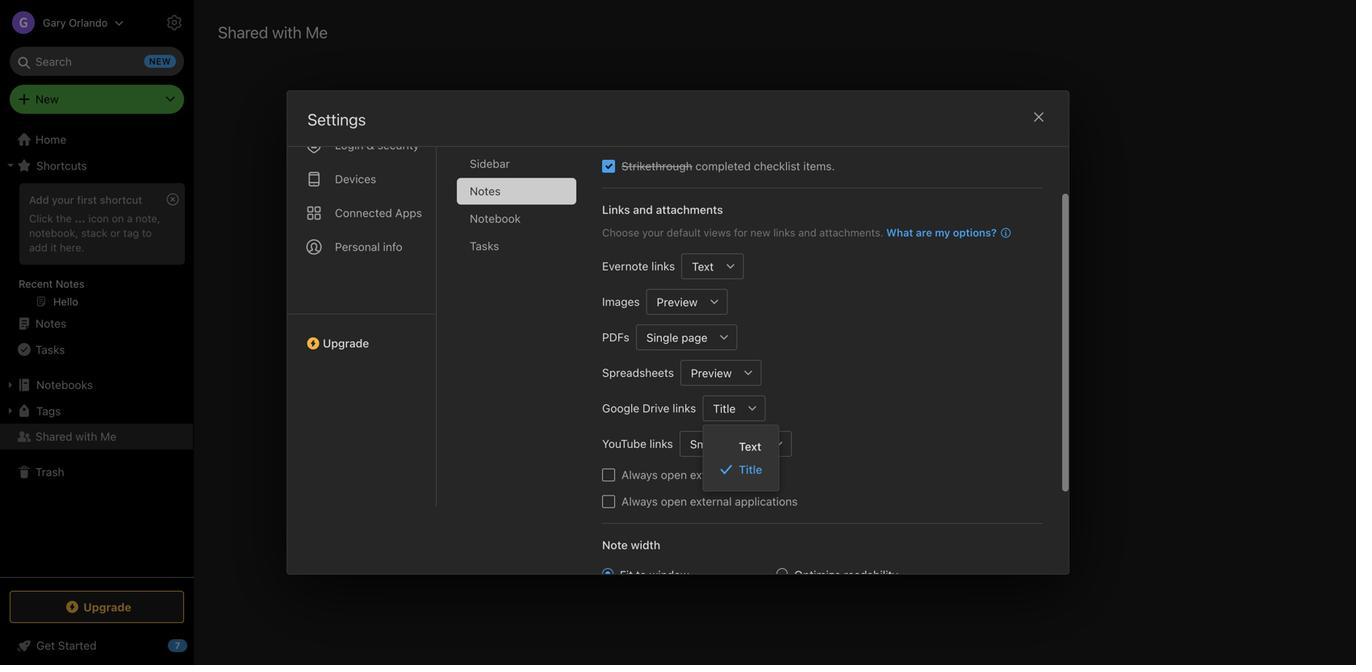 Task type: vqa. For each thing, say whether or not it's contained in the screenshot.
Application tab
no



Task type: locate. For each thing, give the bounding box(es) containing it.
notes tab
[[457, 178, 577, 205]]

notes up youtube
[[611, 415, 646, 430]]

1 vertical spatial title
[[739, 463, 763, 477]]

optimize readability
[[795, 569, 899, 582]]

close image
[[1030, 107, 1049, 127]]

links down drive
[[650, 437, 673, 451]]

option group
[[602, 567, 932, 665]]

text down views
[[692, 260, 714, 273]]

text button
[[682, 254, 718, 279]]

stack
[[81, 227, 107, 239]]

and left attachments. at the right
[[799, 227, 817, 239]]

notes and notebooks shared with you will show up here.
[[611, 415, 940, 430]]

0 horizontal spatial your
[[52, 194, 74, 206]]

to inside icon on a note, notebook, stack or tag to add it here.
[[142, 227, 152, 239]]

and right the links
[[633, 203, 653, 216]]

tab list containing sidebar
[[457, 96, 590, 507]]

text
[[692, 260, 714, 273], [739, 440, 762, 453]]

always for always open external files
[[622, 468, 658, 482]]

images
[[602, 295, 640, 309]]

1 horizontal spatial your
[[643, 227, 664, 239]]

preview up nothing
[[691, 366, 732, 380]]

your for first
[[52, 194, 74, 206]]

notes
[[470, 185, 501, 198], [56, 278, 85, 290], [36, 317, 66, 330], [611, 415, 646, 430]]

up
[[892, 415, 906, 430]]

for
[[734, 227, 748, 239]]

shared inside "shared with me" link
[[36, 430, 72, 443]]

open down always open external files
[[661, 495, 687, 508]]

add
[[29, 194, 49, 206]]

0 horizontal spatial upgrade
[[83, 601, 131, 614]]

strikethrough completed checklist items.
[[622, 160, 835, 173]]

1 horizontal spatial tasks
[[470, 239, 499, 253]]

0 vertical spatial preview button
[[647, 289, 702, 315]]

1 horizontal spatial upgrade
[[323, 337, 369, 350]]

0 vertical spatial text
[[692, 260, 714, 273]]

links left text button
[[652, 260, 675, 273]]

1 horizontal spatial shared with me
[[218, 23, 328, 42]]

tab list containing login & security
[[288, 80, 437, 507]]

youtube
[[602, 437, 647, 451]]

1 vertical spatial here.
[[910, 415, 940, 430]]

note
[[602, 539, 628, 552]]

shared
[[218, 23, 268, 42], [36, 430, 72, 443]]

2 vertical spatial and
[[649, 415, 671, 430]]

on
[[112, 212, 124, 224]]

notes right recent
[[56, 278, 85, 290]]

1 horizontal spatial upgrade button
[[288, 314, 436, 357]]

0 horizontal spatial here.
[[60, 241, 84, 253]]

shared up text link
[[739, 415, 779, 430]]

1 horizontal spatial title
[[739, 463, 763, 477]]

always open external applications
[[622, 495, 798, 508]]

google
[[602, 402, 640, 415]]

0 vertical spatial me
[[306, 23, 328, 42]]

1 vertical spatial shared
[[36, 430, 72, 443]]

what are my options?
[[887, 227, 997, 239]]

notes down recent notes
[[36, 317, 66, 330]]

links
[[602, 203, 630, 216]]

1 vertical spatial open
[[661, 495, 687, 508]]

strikethrough
[[622, 160, 693, 173]]

to down "note,"
[[142, 227, 152, 239]]

1 horizontal spatial with
[[272, 23, 302, 42]]

Choose default view option for Spreadsheets field
[[681, 360, 762, 386]]

tasks inside tasks tab
[[470, 239, 499, 253]]

0 horizontal spatial tab list
[[288, 80, 437, 507]]

nothing
[[712, 383, 765, 400]]

1 vertical spatial upgrade
[[83, 601, 131, 614]]

login
[[335, 139, 364, 152]]

0 vertical spatial your
[[52, 194, 74, 206]]

0 vertical spatial open
[[661, 468, 687, 482]]

title
[[713, 402, 736, 415], [739, 463, 763, 477]]

files
[[735, 468, 757, 482]]

open
[[661, 468, 687, 482], [661, 495, 687, 508]]

here.
[[60, 241, 84, 253], [910, 415, 940, 430]]

0 horizontal spatial with
[[76, 430, 97, 443]]

0 horizontal spatial title
[[713, 402, 736, 415]]

1 vertical spatial always
[[622, 495, 658, 508]]

will
[[835, 415, 854, 430]]

1 vertical spatial to
[[636, 569, 647, 582]]

0 horizontal spatial upgrade button
[[10, 591, 184, 623]]

notes down 'sidebar'
[[470, 185, 501, 198]]

note,
[[136, 212, 160, 224]]

and for attachments
[[633, 203, 653, 216]]

choose your default views for new links and attachments.
[[602, 227, 884, 239]]

preview button up single page button
[[647, 289, 702, 315]]

0 horizontal spatial to
[[142, 227, 152, 239]]

window
[[650, 569, 689, 582]]

dropdown list menu
[[704, 435, 779, 481]]

0 vertical spatial shared
[[769, 383, 814, 400]]

upgrade button
[[288, 314, 436, 357], [10, 591, 184, 623]]

open up the "always open external applications"
[[661, 468, 687, 482]]

preview inside choose default view option for spreadsheets field
[[691, 366, 732, 380]]

always right always open external applications option
[[622, 495, 658, 508]]

0 horizontal spatial text
[[692, 260, 714, 273]]

to inside 'option group'
[[636, 569, 647, 582]]

here. right up
[[910, 415, 940, 430]]

here. right it on the left top
[[60, 241, 84, 253]]

0 vertical spatial shared with me
[[218, 23, 328, 42]]

1 vertical spatial me
[[100, 430, 116, 443]]

tasks down notebook
[[470, 239, 499, 253]]

shared right the settings icon
[[218, 23, 268, 42]]

2 external from the top
[[690, 495, 732, 508]]

0 vertical spatial upgrade button
[[288, 314, 436, 357]]

tags button
[[0, 398, 193, 424]]

1 vertical spatial shared
[[739, 415, 779, 430]]

applications
[[735, 495, 798, 508]]

0 vertical spatial here.
[[60, 241, 84, 253]]

title down nothing
[[713, 402, 736, 415]]

1 vertical spatial preview button
[[681, 360, 736, 386]]

tab list
[[288, 80, 437, 507], [457, 96, 590, 507]]

text up title link
[[739, 440, 762, 453]]

and inside shared with me element
[[649, 415, 671, 430]]

tasks up notebooks
[[36, 343, 65, 356]]

open for always open external applications
[[661, 495, 687, 508]]

0 vertical spatial and
[[633, 203, 653, 216]]

1 vertical spatial preview
[[691, 366, 732, 380]]

upgrade
[[323, 337, 369, 350], [83, 601, 131, 614]]

choose
[[602, 227, 640, 239]]

shared up notes and notebooks shared with you will show up here.
[[769, 383, 814, 400]]

1 open from the top
[[661, 468, 687, 482]]

0 vertical spatial preview
[[657, 295, 698, 309]]

your
[[52, 194, 74, 206], [643, 227, 664, 239]]

always right always open external files checkbox
[[622, 468, 658, 482]]

Choose default view option for PDFs field
[[636, 325, 738, 351]]

0 vertical spatial to
[[142, 227, 152, 239]]

tree
[[0, 127, 194, 577]]

text link
[[704, 435, 779, 458]]

group inside tree
[[0, 178, 193, 317]]

1 horizontal spatial here.
[[910, 415, 940, 430]]

Always open external applications checkbox
[[602, 495, 615, 508]]

with
[[272, 23, 302, 42], [783, 415, 807, 430], [76, 430, 97, 443]]

me
[[306, 23, 328, 42], [100, 430, 116, 443]]

to right fit
[[636, 569, 647, 582]]

shared with me element
[[194, 0, 1357, 665]]

optimize
[[795, 569, 841, 582]]

1 vertical spatial tasks
[[36, 343, 65, 356]]

0 horizontal spatial me
[[100, 430, 116, 443]]

notebooks link
[[0, 372, 193, 398]]

0 vertical spatial title
[[713, 402, 736, 415]]

evernote links
[[602, 260, 675, 273]]

notebooks
[[674, 415, 736, 430]]

preview up single page
[[657, 295, 698, 309]]

1 vertical spatial shared with me
[[36, 430, 116, 443]]

settings
[[308, 110, 366, 129]]

0 vertical spatial always
[[622, 468, 658, 482]]

0 vertical spatial upgrade
[[323, 337, 369, 350]]

title down text link
[[739, 463, 763, 477]]

tab list for choose your default views for new links and attachments.
[[457, 96, 590, 507]]

your for default
[[643, 227, 664, 239]]

preview inside choose default view option for images field
[[657, 295, 698, 309]]

preview button up 'title' button
[[681, 360, 736, 386]]

always
[[622, 468, 658, 482], [622, 495, 658, 508]]

&
[[367, 139, 375, 152]]

upgrade inside tab list
[[323, 337, 369, 350]]

readability
[[844, 569, 899, 582]]

info
[[383, 240, 403, 254]]

None search field
[[21, 47, 173, 76]]

0 horizontal spatial tasks
[[36, 343, 65, 356]]

group
[[0, 178, 193, 317]]

2 always from the top
[[622, 495, 658, 508]]

1 vertical spatial text
[[739, 440, 762, 453]]

external
[[690, 468, 732, 482], [690, 495, 732, 508]]

external for files
[[690, 468, 732, 482]]

shared down tags
[[36, 430, 72, 443]]

your down links and attachments
[[643, 227, 664, 239]]

your up "the"
[[52, 194, 74, 206]]

preview button for images
[[647, 289, 702, 315]]

1 vertical spatial your
[[643, 227, 664, 239]]

Select218 checkbox
[[602, 160, 615, 173]]

the
[[56, 212, 72, 224]]

page
[[682, 331, 708, 344]]

external down always open external files
[[690, 495, 732, 508]]

0 horizontal spatial shared
[[36, 430, 72, 443]]

1 external from the top
[[690, 468, 732, 482]]

open for always open external files
[[661, 468, 687, 482]]

connected apps
[[335, 206, 422, 220]]

1 horizontal spatial me
[[306, 23, 328, 42]]

click
[[29, 212, 53, 224]]

Choose default view option for Google Drive links field
[[703, 396, 766, 422]]

width
[[631, 539, 661, 552]]

evernote
[[602, 260, 649, 273]]

option group containing fit to window
[[602, 567, 932, 665]]

and up youtube links
[[649, 415, 671, 430]]

tasks tab
[[457, 233, 577, 260]]

0 vertical spatial external
[[690, 468, 732, 482]]

it
[[50, 241, 57, 253]]

1 always from the top
[[622, 468, 658, 482]]

1 vertical spatial external
[[690, 495, 732, 508]]

Choose default view option for YouTube links field
[[680, 431, 792, 457]]

always open external files
[[622, 468, 757, 482]]

a
[[127, 212, 133, 224]]

preview button
[[647, 289, 702, 315], [681, 360, 736, 386]]

2 open from the top
[[661, 495, 687, 508]]

0 vertical spatial shared
[[218, 23, 268, 42]]

shared
[[769, 383, 814, 400], [739, 415, 779, 430]]

attachments.
[[820, 227, 884, 239]]

preview
[[657, 295, 698, 309], [691, 366, 732, 380]]

1 horizontal spatial to
[[636, 569, 647, 582]]

group containing add your first shortcut
[[0, 178, 193, 317]]

external for applications
[[690, 495, 732, 508]]

1 horizontal spatial shared
[[218, 23, 268, 42]]

single page button
[[636, 325, 712, 351]]

links
[[774, 227, 796, 239], [652, 260, 675, 273], [673, 402, 696, 415], [650, 437, 673, 451]]

0 horizontal spatial shared with me
[[36, 430, 116, 443]]

1 horizontal spatial text
[[739, 440, 762, 453]]

1 horizontal spatial tab list
[[457, 96, 590, 507]]

your inside group
[[52, 194, 74, 206]]

and
[[633, 203, 653, 216], [799, 227, 817, 239], [649, 415, 671, 430]]

external up the "always open external applications"
[[690, 468, 732, 482]]

pdfs
[[602, 331, 630, 344]]

here. inside icon on a note, notebook, stack or tag to add it here.
[[60, 241, 84, 253]]

home
[[36, 133, 66, 146]]

0 vertical spatial tasks
[[470, 239, 499, 253]]



Task type: describe. For each thing, give the bounding box(es) containing it.
me inside tree
[[100, 430, 116, 443]]

notes inside 'link'
[[36, 317, 66, 330]]

preview for spreadsheets
[[691, 366, 732, 380]]

expand tags image
[[4, 405, 17, 418]]

new
[[36, 92, 59, 106]]

links right drive
[[673, 402, 696, 415]]

notes inside shared with me element
[[611, 415, 646, 430]]

default
[[667, 227, 701, 239]]

notes link
[[0, 311, 193, 337]]

show
[[857, 415, 888, 430]]

tag
[[123, 227, 139, 239]]

1 vertical spatial and
[[799, 227, 817, 239]]

options?
[[953, 227, 997, 239]]

new button
[[10, 85, 184, 114]]

shortcuts
[[36, 159, 87, 172]]

tags
[[36, 404, 61, 418]]

notebook
[[470, 212, 521, 225]]

Choose default view option for Images field
[[647, 289, 728, 315]]

icon
[[88, 212, 109, 224]]

or
[[110, 227, 120, 239]]

views
[[704, 227, 731, 239]]

Choose default view option for Evernote links field
[[682, 254, 744, 279]]

you
[[811, 415, 832, 430]]

devices
[[335, 172, 377, 186]]

spreadsheets
[[602, 366, 674, 380]]

sidebar tab
[[457, 151, 577, 177]]

google drive links
[[602, 402, 696, 415]]

shortcut
[[100, 194, 142, 206]]

notebook,
[[29, 227, 78, 239]]

items.
[[804, 160, 835, 173]]

title link
[[704, 458, 779, 481]]

attachments
[[656, 203, 723, 216]]

Always open external files checkbox
[[602, 469, 615, 482]]

fit
[[620, 569, 633, 582]]

title inside the dropdown list menu
[[739, 463, 763, 477]]

recent
[[19, 278, 53, 290]]

home link
[[0, 127, 194, 153]]

trash
[[36, 466, 64, 479]]

trash link
[[0, 460, 193, 485]]

text inside button
[[692, 260, 714, 273]]

tree containing home
[[0, 127, 194, 577]]

add your first shortcut
[[29, 194, 142, 206]]

always for always open external applications
[[622, 495, 658, 508]]

notebook tab
[[457, 206, 577, 232]]

apps
[[395, 206, 422, 220]]

...
[[75, 212, 85, 224]]

personal
[[335, 240, 380, 254]]

expand notebooks image
[[4, 379, 17, 392]]

completed
[[696, 160, 751, 173]]

drive
[[643, 402, 670, 415]]

security
[[378, 139, 419, 152]]

are
[[916, 227, 933, 239]]

preview for images
[[657, 295, 698, 309]]

notes inside tab
[[470, 185, 501, 198]]

note width
[[602, 539, 661, 552]]

add
[[29, 241, 48, 253]]

Search text field
[[21, 47, 173, 76]]

upgrade for the bottommost the upgrade popup button
[[83, 601, 131, 614]]

checklist
[[754, 160, 801, 173]]

tab list for links and attachments
[[288, 80, 437, 507]]

upgrade for the upgrade popup button to the top
[[323, 337, 369, 350]]

click the ...
[[29, 212, 85, 224]]

connected
[[335, 206, 392, 220]]

sidebar
[[470, 157, 510, 170]]

nothing shared yet
[[712, 383, 839, 400]]

links and attachments
[[602, 203, 723, 216]]

with inside tree
[[76, 430, 97, 443]]

links right new
[[774, 227, 796, 239]]

tasks button
[[0, 337, 193, 363]]

shortcuts button
[[0, 153, 193, 178]]

title inside button
[[713, 402, 736, 415]]

preview button for spreadsheets
[[681, 360, 736, 386]]

and for notebooks
[[649, 415, 671, 430]]

here. inside shared with me element
[[910, 415, 940, 430]]

single
[[647, 331, 679, 344]]

what
[[887, 227, 914, 239]]

my
[[935, 227, 951, 239]]

recent notes
[[19, 278, 85, 290]]

icon on a note, notebook, stack or tag to add it here.
[[29, 212, 160, 253]]

text inside the dropdown list menu
[[739, 440, 762, 453]]

single page
[[647, 331, 708, 344]]

notebooks
[[36, 378, 93, 392]]

title button
[[703, 396, 740, 422]]

1 vertical spatial upgrade button
[[10, 591, 184, 623]]

shared with me link
[[0, 424, 193, 450]]

youtube links
[[602, 437, 673, 451]]

fit to window
[[620, 569, 689, 582]]

first
[[77, 194, 97, 206]]

tasks inside tasks button
[[36, 343, 65, 356]]

yet
[[818, 383, 839, 400]]

settings image
[[165, 13, 184, 32]]

personal info
[[335, 240, 403, 254]]

shared with me inside tree
[[36, 430, 116, 443]]

new
[[751, 227, 771, 239]]

shared inside shared with me element
[[218, 23, 268, 42]]

login & security
[[335, 139, 419, 152]]

2 horizontal spatial with
[[783, 415, 807, 430]]



